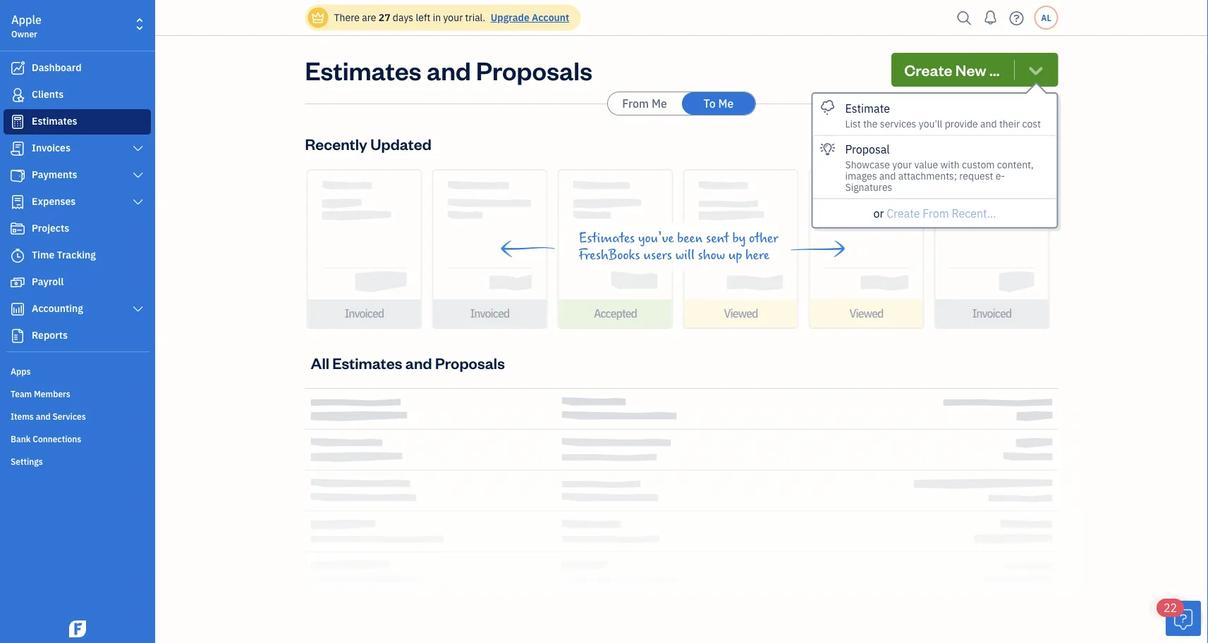 Task type: describe. For each thing, give the bounding box(es) containing it.
and inside proposal showcase your value with custom content, images and attachments; request e- signatures
[[879, 169, 896, 182]]

0 vertical spatial proposals
[[476, 53, 592, 86]]

projects
[[32, 222, 69, 235]]

to
[[704, 96, 716, 111]]

money image
[[9, 276, 26, 290]]

expense image
[[9, 195, 26, 209]]

reports
[[32, 329, 68, 342]]

estimate image
[[9, 115, 26, 129]]

bank connections link
[[4, 428, 151, 449]]

estimates link
[[4, 109, 151, 135]]

chart image
[[9, 303, 26, 317]]

been
[[677, 231, 703, 246]]

1 vertical spatial proposals
[[435, 353, 505, 373]]

bank connections
[[11, 434, 81, 445]]

estimates for estimates and proposals
[[305, 53, 422, 86]]

other
[[749, 231, 778, 246]]

dashboard image
[[9, 61, 26, 75]]

accounting link
[[4, 297, 151, 322]]

estimates for estimates you've been sent by other freshbooks users will show up here
[[579, 231, 635, 246]]

content,
[[997, 158, 1034, 171]]

cost
[[1022, 117, 1041, 130]]

items
[[11, 411, 34, 422]]

account
[[532, 11, 569, 24]]

create new … button
[[892, 53, 1058, 87]]

sent
[[706, 231, 729, 246]]

custom
[[962, 158, 995, 171]]

apple owner
[[11, 12, 42, 39]]

request
[[959, 169, 993, 182]]

showcase
[[845, 158, 890, 171]]

al button
[[1034, 6, 1058, 30]]

their
[[999, 117, 1020, 130]]

with
[[940, 158, 960, 171]]

chevron large down image for invoices
[[132, 143, 145, 154]]

expenses link
[[4, 190, 151, 215]]

reports link
[[4, 324, 151, 349]]

left
[[416, 11, 430, 24]]

1 invoiced from the left
[[345, 306, 384, 321]]

all estimates and proposals
[[311, 353, 505, 373]]

updated
[[370, 134, 432, 154]]

0 horizontal spatial your
[[443, 11, 463, 24]]

estimates you've been sent by other freshbooks users will show up here
[[579, 231, 778, 263]]

estimates right "all"
[[332, 353, 402, 373]]

me for from me
[[652, 96, 667, 111]]

apps link
[[4, 360, 151, 382]]

clients link
[[4, 83, 151, 108]]

dashboard
[[32, 61, 82, 74]]

2 invoiced from the left
[[470, 306, 509, 321]]

bank
[[11, 434, 31, 445]]

search image
[[953, 7, 976, 29]]

recently
[[305, 134, 367, 154]]

estimates for estimates
[[32, 115, 77, 128]]

timer image
[[9, 249, 26, 263]]

will
[[675, 248, 695, 263]]

from me link
[[608, 92, 681, 115]]

create
[[904, 60, 952, 80]]

projects link
[[4, 217, 151, 242]]

connections
[[33, 434, 81, 445]]

invoice image
[[9, 142, 26, 156]]

al
[[1041, 12, 1051, 23]]

recently updated
[[305, 134, 432, 154]]

crown image
[[311, 10, 325, 25]]

owner
[[11, 28, 37, 39]]

proposal showcase your value with custom content, images and attachments; request e- signatures
[[845, 142, 1034, 194]]

main element
[[0, 0, 190, 644]]

create new …
[[904, 60, 1000, 80]]

team
[[11, 389, 32, 400]]

resource center badge image
[[1166, 602, 1201, 637]]

value
[[914, 158, 938, 171]]

settings
[[11, 456, 43, 468]]

there
[[334, 11, 360, 24]]

apple
[[11, 12, 42, 27]]

attachments;
[[898, 169, 957, 182]]

estimates and proposals
[[305, 53, 592, 86]]

up
[[728, 248, 742, 263]]

accounting
[[32, 302, 83, 315]]

…
[[989, 60, 1000, 80]]

22 button
[[1157, 599, 1201, 637]]

upgrade account link
[[488, 11, 569, 24]]

apps
[[11, 366, 31, 377]]

payroll
[[32, 275, 64, 288]]



Task type: locate. For each thing, give the bounding box(es) containing it.
expenses
[[32, 195, 76, 208]]

you'll
[[919, 117, 943, 130]]

0 vertical spatial chevron large down image
[[132, 143, 145, 154]]

chevron large down image for accounting
[[132, 304, 145, 315]]

provide
[[945, 117, 978, 130]]

your right in at the top left
[[443, 11, 463, 24]]

time tracking link
[[4, 243, 151, 269]]

list
[[845, 117, 861, 130]]

2 viewed from the left
[[849, 306, 883, 321]]

your left value
[[892, 158, 912, 171]]

services
[[880, 117, 916, 130]]

estimates up freshbooks
[[579, 231, 635, 246]]

signatures
[[845, 181, 892, 194]]

estimates inside main element
[[32, 115, 77, 128]]

1 horizontal spatial viewed
[[849, 306, 883, 321]]

client image
[[9, 88, 26, 102]]

chevrondown image
[[1026, 60, 1046, 80]]

trial.
[[465, 11, 485, 24]]

in
[[433, 11, 441, 24]]

users
[[643, 248, 672, 263]]

22
[[1164, 601, 1177, 616]]

me inside from me link
[[652, 96, 667, 111]]

the
[[863, 117, 878, 130]]

team members
[[11, 389, 70, 400]]

upgrade
[[491, 11, 529, 24]]

payments link
[[4, 163, 151, 188]]

estimates up invoices
[[32, 115, 77, 128]]

new
[[956, 60, 986, 80]]

and
[[427, 53, 471, 86], [980, 117, 997, 130], [879, 169, 896, 182], [405, 353, 432, 373], [36, 411, 51, 422]]

there are 27 days left in your trial. upgrade account
[[334, 11, 569, 24]]

days
[[393, 11, 413, 24]]

dashboard link
[[4, 56, 151, 81]]

payroll link
[[4, 270, 151, 296]]

1 horizontal spatial me
[[718, 96, 734, 111]]

notifications image
[[979, 4, 1002, 32]]

e-
[[996, 169, 1005, 182]]

tracking
[[57, 249, 96, 262]]

3 invoiced from the left
[[972, 306, 1012, 321]]

by
[[732, 231, 746, 246]]

2 me from the left
[[718, 96, 734, 111]]

estimate
[[845, 101, 890, 116]]

from
[[622, 96, 649, 111]]

invoices link
[[4, 136, 151, 162]]

1 vertical spatial your
[[892, 158, 912, 171]]

and inside estimate list the services you'll provide and their cost
[[980, 117, 997, 130]]

1 horizontal spatial your
[[892, 158, 912, 171]]

go to help image
[[1005, 7, 1028, 29]]

project image
[[9, 222, 26, 236]]

me right from
[[652, 96, 667, 111]]

invoiced
[[345, 306, 384, 321], [470, 306, 509, 321], [972, 306, 1012, 321]]

viewed
[[724, 306, 758, 321], [849, 306, 883, 321]]

to me
[[704, 96, 734, 111]]

here
[[745, 248, 769, 263]]

1 chevron large down image from the top
[[132, 143, 145, 154]]

estimates down are
[[305, 53, 422, 86]]

your inside proposal showcase your value with custom content, images and attachments; request e- signatures
[[892, 158, 912, 171]]

items and services link
[[4, 406, 151, 427]]

me for to me
[[718, 96, 734, 111]]

clients
[[32, 88, 64, 101]]

chevron large down image up chevron large down image
[[132, 143, 145, 154]]

or
[[873, 206, 884, 221]]

2 vertical spatial chevron large down image
[[132, 304, 145, 315]]

2 chevron large down image from the top
[[132, 197, 145, 208]]

me inside the to me link
[[718, 96, 734, 111]]

27
[[379, 11, 390, 24]]

payment image
[[9, 169, 26, 183]]

are
[[362, 11, 376, 24]]

from me
[[622, 96, 667, 111]]

1 viewed from the left
[[724, 306, 758, 321]]

freshbooks image
[[66, 621, 89, 638]]

2 horizontal spatial invoiced
[[972, 306, 1012, 321]]

0 vertical spatial your
[[443, 11, 463, 24]]

team members link
[[4, 383, 151, 404]]

1 me from the left
[[652, 96, 667, 111]]

chevron large down image inside expenses link
[[132, 197, 145, 208]]

settings link
[[4, 451, 151, 472]]

time
[[32, 249, 54, 262]]

to me link
[[682, 92, 755, 115]]

chevron large down image
[[132, 170, 145, 181]]

me right to on the top
[[718, 96, 734, 111]]

payments
[[32, 168, 77, 181]]

chevron large down image down 'payroll' link
[[132, 304, 145, 315]]

report image
[[9, 329, 26, 343]]

proposal
[[845, 142, 890, 157]]

chevron large down image down chevron large down image
[[132, 197, 145, 208]]

time tracking
[[32, 249, 96, 262]]

chevron large down image inside accounting link
[[132, 304, 145, 315]]

images
[[845, 169, 877, 182]]

3 chevron large down image from the top
[[132, 304, 145, 315]]

0 horizontal spatial invoiced
[[345, 306, 384, 321]]

0 horizontal spatial me
[[652, 96, 667, 111]]

members
[[34, 389, 70, 400]]

0 horizontal spatial viewed
[[724, 306, 758, 321]]

all
[[311, 353, 329, 373]]

accepted
[[594, 306, 637, 321]]

show
[[698, 248, 725, 263]]

estimate list the services you'll provide and their cost
[[845, 101, 1041, 130]]

estimates
[[305, 53, 422, 86], [32, 115, 77, 128], [579, 231, 635, 246], [332, 353, 402, 373]]

chevron large down image
[[132, 143, 145, 154], [132, 197, 145, 208], [132, 304, 145, 315]]

me
[[652, 96, 667, 111], [718, 96, 734, 111]]

freshbooks
[[579, 248, 640, 263]]

items and services
[[11, 411, 86, 422]]

and inside items and services link
[[36, 411, 51, 422]]

your
[[443, 11, 463, 24], [892, 158, 912, 171]]

proposals
[[476, 53, 592, 86], [435, 353, 505, 373]]

services
[[53, 411, 86, 422]]

estimates inside estimates you've been sent by other freshbooks users will show up here
[[579, 231, 635, 246]]

chevron large down image for expenses
[[132, 197, 145, 208]]

1 horizontal spatial invoiced
[[470, 306, 509, 321]]

invoices
[[32, 141, 70, 154]]

1 vertical spatial chevron large down image
[[132, 197, 145, 208]]



Task type: vqa. For each thing, say whether or not it's contained in the screenshot.
New at the top
yes



